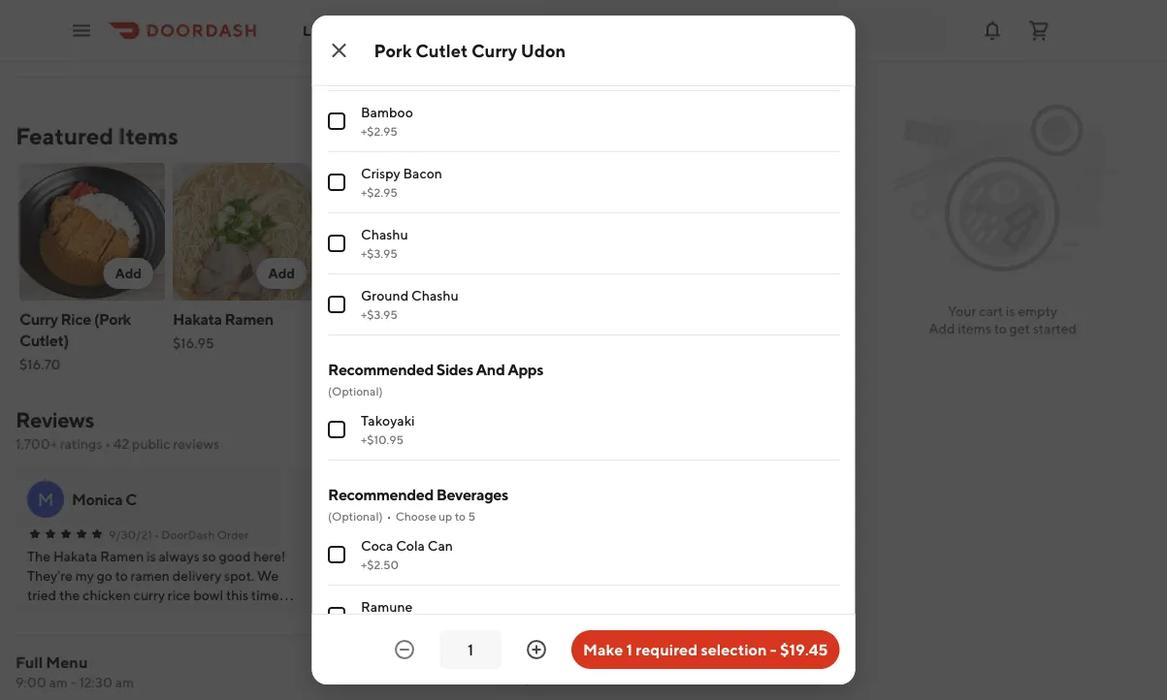 Task type: vqa. For each thing, say whether or not it's contained in the screenshot.
Curry
yes



Task type: describe. For each thing, give the bounding box(es) containing it.
2 order from the left
[[829, 528, 861, 542]]

pork for pork cutlet curry udon
[[374, 40, 412, 61]]

recommended beverages group
[[328, 484, 840, 701]]

recommended sides and apps group
[[328, 359, 840, 461]]

started
[[1034, 321, 1077, 337]]

9/11/23
[[416, 528, 455, 542]]

los
[[303, 23, 325, 39]]

pork for pork cutlet curry udon $19.45
[[480, 310, 511, 329]]

• inside reviews 1,700+ ratings • 42 public reviews
[[105, 436, 111, 452]]

shrimp and pork wonton button
[[334, 586, 484, 606]]

curry rice (chicken karaage) button
[[783, 159, 936, 386]]

p
[[416, 491, 426, 509]]

selection
[[701, 641, 768, 660]]

your cart is empty add items to get started
[[929, 303, 1077, 337]]

and
[[379, 588, 402, 604]]

recommended beverages (optional) • choose up to 5
[[328, 486, 508, 523]]

bamboo
[[361, 104, 413, 120]]

c
[[126, 491, 137, 509]]

12:30
[[79, 675, 113, 691]]

open menu image
[[70, 19, 93, 42]]

pork cutlet curry udon dialog
[[312, 0, 856, 701]]

recommended for recommended beverages
[[328, 486, 433, 504]]

+$2.50 inside coca cola can +$2.50
[[361, 558, 399, 572]]

shrimp
[[334, 588, 377, 604]]

9:00
[[16, 675, 46, 691]]

featured items
[[16, 122, 178, 150]]

ramen for hakata ramen $16.95
[[225, 310, 274, 329]]

rice for karaage)
[[828, 310, 858, 329]]

items
[[959, 321, 992, 337]]

(optional) inside recommended sides and apps (optional)
[[328, 384, 383, 398]]

can
[[427, 538, 453, 554]]

2 doordash from the left
[[774, 528, 827, 542]]

cart
[[980, 303, 1004, 319]]

add for hakata
[[422, 266, 449, 282]]

monica
[[72, 491, 123, 509]]

cola
[[396, 538, 425, 554]]

+$10.95
[[361, 433, 404, 447]]

1
[[627, 641, 633, 660]]

increase quantity by 1 image
[[525, 639, 549, 662]]

• inside 'recommended beverages (optional) • choose up to 5'
[[387, 510, 391, 523]]

choose
[[395, 510, 436, 523]]

make 1 required selection - $19.45 button
[[572, 631, 840, 670]]

$16.70
[[19, 357, 61, 373]]

reviews link
[[16, 408, 94, 433]]

hakata inside spicy hakata ramen $19.70
[[366, 310, 415, 329]]

add button for cutlet
[[564, 258, 614, 289]]

cutlet for pork cutlet curry udon $19.45
[[514, 310, 558, 329]]

up
[[438, 510, 452, 523]]

spicy
[[326, 310, 363, 329]]

add button for hakata
[[410, 258, 460, 289]]

spicy hakata ramen image
[[326, 163, 472, 301]]

featured items heading
[[16, 120, 178, 151]]

menu
[[46, 654, 88, 672]]

pork cutlet curry udon $19.45
[[480, 310, 600, 373]]

satsuma ramen image
[[633, 163, 779, 301]]

add inside your cart is empty add items to get started
[[929, 321, 956, 337]]

spicy hakata ramen $19.70
[[326, 310, 467, 351]]

is
[[1007, 303, 1016, 319]]

$19.45 inside pork cutlet curry udon $19.45
[[480, 357, 521, 373]]

karaage)
[[786, 332, 848, 350]]

wonton
[[435, 588, 484, 604]]

decrease quantity by 1 image
[[393, 639, 417, 662]]

hakata for hakata ramen shrimp and pork wonton
[[334, 568, 377, 584]]

ramen for hakata ramen shrimp and pork wonton
[[379, 568, 422, 584]]

0 items, open order cart image
[[1028, 19, 1051, 42]]

+$2.50 inside group
[[361, 2, 399, 16]]

and
[[476, 361, 505, 379]]

curry inside curry rice (chicken karaage)
[[786, 310, 825, 329]]

crispy
[[361, 166, 400, 182]]

erika
[[379, 491, 414, 509]]

(optional) inside 'recommended beverages (optional) • choose up to 5'
[[328, 510, 383, 523]]

recommended sides and apps (optional)
[[328, 361, 543, 398]]

ramen inside spicy hakata ramen $19.70
[[418, 310, 467, 329]]

full
[[16, 654, 43, 672]]

erika p
[[379, 491, 426, 509]]

reviews
[[173, 436, 220, 452]]

make
[[584, 641, 624, 660]]

ramune
[[361, 600, 412, 616]]

ratings
[[60, 436, 102, 452]]

to for beverages
[[455, 510, 466, 523]]

cutlet)
[[19, 332, 69, 350]]

0 horizontal spatial chashu
[[361, 227, 408, 243]]

Item Search search field
[[543, 667, 807, 688]]

2 am from the left
[[115, 675, 134, 691]]

monica c
[[72, 491, 137, 509]]

ground
[[361, 288, 408, 304]]

los angeles
[[303, 23, 380, 39]]

reviews 1,700+ ratings • 42 public reviews
[[16, 408, 220, 452]]



Task type: locate. For each thing, give the bounding box(es) containing it.
1 vertical spatial +$3.95
[[361, 308, 397, 321]]

pork
[[374, 40, 412, 61], [480, 310, 511, 329], [404, 588, 432, 604]]

+$2.95
[[361, 124, 397, 138], [361, 185, 397, 199]]

1 horizontal spatial doordash
[[774, 528, 827, 542]]

0 horizontal spatial order
[[217, 528, 249, 542]]

rice inside curry rice (chicken karaage)
[[828, 310, 858, 329]]

ground chashu +$3.95
[[361, 288, 459, 321]]

$19.45 inside button
[[781, 641, 829, 660]]

sides
[[436, 361, 473, 379]]

1 vertical spatial (optional)
[[328, 510, 383, 523]]

featured
[[16, 122, 114, 150]]

0 vertical spatial -
[[771, 641, 777, 660]]

curry inside curry rice (pork cutlet) $16.70
[[19, 310, 58, 329]]

$19.70
[[326, 335, 367, 351]]

•
[[105, 436, 111, 452], [387, 510, 391, 523], [154, 528, 159, 542], [766, 528, 771, 542]]

1 vertical spatial cutlet
[[514, 310, 558, 329]]

+$2.50
[[361, 2, 399, 16], [361, 558, 399, 572]]

2 +$2.50 from the top
[[361, 558, 399, 572]]

rice inside curry rice (pork cutlet) $16.70
[[61, 310, 91, 329]]

1 horizontal spatial -
[[771, 641, 777, 660]]

0 vertical spatial +$3.95
[[361, 247, 397, 260]]

1 vertical spatial +$2.50
[[361, 558, 399, 572]]

2 vertical spatial pork
[[404, 588, 432, 604]]

0 horizontal spatial udon
[[480, 332, 518, 350]]

apps
[[507, 361, 543, 379]]

add button for ramen
[[257, 258, 307, 289]]

(pork
[[94, 310, 131, 329]]

ramen up shrimp and pork wonton "button"
[[379, 568, 422, 584]]

0 vertical spatial chashu
[[361, 227, 408, 243]]

rice left "(pork"
[[61, 310, 91, 329]]

cutlet
[[416, 40, 468, 61], [514, 310, 558, 329]]

2 (optional) from the top
[[328, 510, 383, 523]]

1 add button from the left
[[103, 258, 153, 289]]

bamboo +$2.95
[[361, 104, 413, 138]]

required
[[636, 641, 698, 660]]

9/30/21
[[109, 528, 152, 542]]

1 rice from the left
[[61, 310, 91, 329]]

0 vertical spatial (optional)
[[328, 384, 383, 398]]

add for cutlet
[[575, 266, 602, 282]]

0 vertical spatial pork
[[374, 40, 412, 61]]

chashu down crispy bacon +$2.95
[[361, 227, 408, 243]]

+$2.50 down coca
[[361, 558, 399, 572]]

chashu +$3.95
[[361, 227, 408, 260]]

add
[[115, 266, 142, 282], [268, 266, 295, 282], [422, 266, 449, 282], [575, 266, 602, 282], [729, 266, 755, 282], [929, 321, 956, 337]]

+$3.95 down ground
[[361, 308, 397, 321]]

1 horizontal spatial to
[[995, 321, 1008, 337]]

+$3.95 inside ground chashu +$3.95
[[361, 308, 397, 321]]

add button for rice
[[103, 258, 153, 289]]

public
[[132, 436, 170, 452]]

0 horizontal spatial doordash
[[161, 528, 215, 542]]

beverages
[[436, 486, 508, 504]]

- inside full menu 9:00 am - 12:30 am
[[71, 675, 76, 691]]

pork inside dialog
[[374, 40, 412, 61]]

0 vertical spatial to
[[995, 321, 1008, 337]]

1 order from the left
[[217, 528, 249, 542]]

angeles
[[328, 23, 380, 39]]

+$2.95 inside crispy bacon +$2.95
[[361, 185, 397, 199]]

los angeles button
[[303, 23, 395, 39]]

curry inside dialog
[[472, 40, 518, 61]]

get
[[1010, 321, 1031, 337]]

1 +$2.95 from the top
[[361, 124, 397, 138]]

0 horizontal spatial cutlet
[[416, 40, 468, 61]]

1 doordash from the left
[[161, 528, 215, 542]]

0 horizontal spatial to
[[455, 510, 466, 523]]

empty
[[1019, 303, 1058, 319]]

udon for pork cutlet curry udon
[[521, 40, 566, 61]]

0 horizontal spatial $19.45
[[480, 357, 521, 373]]

ramen up sides
[[418, 310, 467, 329]]

group
[[328, 0, 840, 336]]

ramen inside the hakata ramen $16.95
[[225, 310, 274, 329]]

1 horizontal spatial • doordash order
[[766, 528, 861, 542]]

curry inside pork cutlet curry udon $19.45
[[561, 310, 600, 329]]

0 vertical spatial recommended
[[328, 361, 433, 379]]

full menu 9:00 am - 12:30 am
[[16, 654, 134, 691]]

0 horizontal spatial -
[[71, 675, 76, 691]]

bacon
[[403, 166, 442, 182]]

pork inside pork cutlet curry udon $19.45
[[480, 310, 511, 329]]

cutlet inside pork cutlet curry udon dialog
[[416, 40, 468, 61]]

add for ramen
[[268, 266, 295, 282]]

+$3.95 up ground
[[361, 247, 397, 260]]

+$2.50 up angeles
[[361, 2, 399, 16]]

2 +$3.95 from the top
[[361, 308, 397, 321]]

1 • doordash order from the left
[[154, 528, 249, 542]]

1 vertical spatial -
[[71, 675, 76, 691]]

chashu inside ground chashu +$3.95
[[411, 288, 459, 304]]

1 vertical spatial udon
[[480, 332, 518, 350]]

cutlet up apps
[[514, 310, 558, 329]]

$19.45
[[480, 357, 521, 373], [781, 641, 829, 660]]

(optional) up takoyaki
[[328, 384, 383, 398]]

order
[[217, 528, 249, 542], [829, 528, 861, 542]]

pork cutlet curry udon
[[374, 40, 566, 61]]

cutlet inside pork cutlet curry udon $19.45
[[514, 310, 558, 329]]

udon
[[521, 40, 566, 61], [480, 332, 518, 350]]

ramen
[[225, 310, 274, 329], [418, 310, 467, 329], [379, 568, 422, 584]]

group containing corn
[[328, 0, 840, 336]]

Current quantity is 1 number field
[[451, 640, 490, 661]]

curry rice (pork cutlet) $16.70
[[19, 310, 131, 373]]

4 add button from the left
[[564, 258, 614, 289]]

(optional)
[[328, 384, 383, 398], [328, 510, 383, 523]]

1 horizontal spatial order
[[829, 528, 861, 542]]

1 horizontal spatial am
[[115, 675, 134, 691]]

1 horizontal spatial $19.45
[[781, 641, 829, 660]]

3 add button from the left
[[410, 258, 460, 289]]

- down menu
[[71, 675, 76, 691]]

None checkbox
[[328, 51, 345, 69], [328, 113, 345, 130], [328, 174, 345, 191], [328, 235, 345, 252], [328, 296, 345, 314], [328, 421, 345, 439], [328, 547, 345, 564], [328, 51, 345, 69], [328, 113, 345, 130], [328, 174, 345, 191], [328, 235, 345, 252], [328, 296, 345, 314], [328, 421, 345, 439], [328, 547, 345, 564]]

2 +$2.95 from the top
[[361, 185, 397, 199]]

0 horizontal spatial • doordash order
[[154, 528, 249, 542]]

recommended for recommended sides and apps
[[328, 361, 433, 379]]

ramen inside hakata ramen shrimp and pork wonton
[[379, 568, 422, 584]]

1 vertical spatial chashu
[[411, 288, 459, 304]]

corn
[[361, 43, 392, 59]]

2 recommended from the top
[[328, 486, 433, 504]]

chashu
[[361, 227, 408, 243], [411, 288, 459, 304]]

0 vertical spatial +$2.50
[[361, 2, 399, 16]]

hakata up shrimp
[[334, 568, 377, 584]]

+$2.95 down the crispy
[[361, 185, 397, 199]]

am down menu
[[49, 675, 68, 691]]

2 rice from the left
[[828, 310, 858, 329]]

1 vertical spatial $19.45
[[781, 641, 829, 660]]

pork right "and"
[[404, 588, 432, 604]]

cutlet right corn
[[416, 40, 468, 61]]

chashu right ground
[[411, 288, 459, 304]]

to left get
[[995, 321, 1008, 337]]

hakata for hakata ramen $16.95
[[173, 310, 222, 329]]

udon inside dialog
[[521, 40, 566, 61]]

recommended inside 'recommended beverages (optional) • choose up to 5'
[[328, 486, 433, 504]]

am
[[49, 675, 68, 691], [115, 675, 134, 691]]

e
[[347, 489, 358, 510]]

recommended inside recommended sides and apps (optional)
[[328, 361, 433, 379]]

cutlet for pork cutlet curry udon
[[416, 40, 468, 61]]

1 horizontal spatial udon
[[521, 40, 566, 61]]

hakata ramen $16.95
[[173, 310, 274, 351]]

$19.45 right sides
[[480, 357, 521, 373]]

+$2.95 down bamboo
[[361, 124, 397, 138]]

make 1 required selection - $19.45
[[584, 641, 829, 660]]

items
[[118, 122, 178, 150]]

coca
[[361, 538, 393, 554]]

to left 5 on the left
[[455, 510, 466, 523]]

takoyaki +$10.95
[[361, 413, 415, 447]]

2 • doordash order from the left
[[766, 528, 861, 542]]

$18.40
[[633, 335, 676, 351]]

1 +$2.50 from the top
[[361, 2, 399, 16]]

- for $19.45
[[771, 641, 777, 660]]

udon for pork cutlet curry udon $19.45
[[480, 332, 518, 350]]

hakata inside hakata ramen shrimp and pork wonton
[[334, 568, 377, 584]]

1,700+
[[16, 436, 57, 452]]

$19.45 right selection
[[781, 641, 829, 660]]

close pork cutlet curry udon image
[[328, 39, 351, 62]]

to
[[995, 321, 1008, 337], [455, 510, 466, 523]]

your
[[949, 303, 977, 319]]

to for cart
[[995, 321, 1008, 337]]

pork up and
[[480, 310, 511, 329]]

curry rice (pork cutlet) image
[[19, 163, 165, 301]]

+$2.95 inside bamboo +$2.95
[[361, 124, 397, 138]]

1 +$3.95 from the top
[[361, 247, 397, 260]]

to inside your cart is empty add items to get started
[[995, 321, 1008, 337]]

2 add button from the left
[[257, 258, 307, 289]]

m
[[38, 489, 54, 510]]

0 horizontal spatial am
[[49, 675, 68, 691]]

+$3.95 inside chashu +$3.95
[[361, 247, 397, 260]]

1 vertical spatial to
[[455, 510, 466, 523]]

reviews
[[16, 408, 94, 433]]

hakata up $16.95
[[173, 310, 222, 329]]

-
[[771, 641, 777, 660], [71, 675, 76, 691]]

recommended
[[328, 361, 433, 379], [328, 486, 433, 504]]

coca cola can +$2.50
[[361, 538, 453, 572]]

1 (optional) from the top
[[328, 384, 383, 398]]

(chicken
[[861, 310, 923, 329]]

crispy bacon +$2.95
[[361, 166, 442, 199]]

1 am from the left
[[49, 675, 68, 691]]

hakata ramen image
[[173, 163, 318, 301]]

pork down angeles
[[374, 40, 412, 61]]

1 vertical spatial recommended
[[328, 486, 433, 504]]

0 vertical spatial udon
[[521, 40, 566, 61]]

1 vertical spatial pork
[[480, 310, 511, 329]]

hakata ramen button
[[334, 567, 422, 586]]

am right 12:30
[[115, 675, 134, 691]]

to inside 'recommended beverages (optional) • choose up to 5'
[[455, 510, 466, 523]]

pork inside hakata ramen shrimp and pork wonton
[[404, 588, 432, 604]]

- for 12:30
[[71, 675, 76, 691]]

(optional) up coca
[[328, 510, 383, 523]]

1 vertical spatial +$2.95
[[361, 185, 397, 199]]

rice up karaage)
[[828, 310, 858, 329]]

add for rice
[[115, 266, 142, 282]]

5 add button from the left
[[717, 258, 767, 289]]

0 vertical spatial cutlet
[[416, 40, 468, 61]]

hakata ramen shrimp and pork wonton
[[334, 568, 484, 604]]

- right selection
[[771, 641, 777, 660]]

1 horizontal spatial rice
[[828, 310, 858, 329]]

curry
[[472, 40, 518, 61], [19, 310, 58, 329], [561, 310, 600, 329], [786, 310, 825, 329]]

- inside button
[[771, 641, 777, 660]]

hakata down ground
[[366, 310, 415, 329]]

0 vertical spatial +$2.95
[[361, 124, 397, 138]]

udon inside pork cutlet curry udon $19.45
[[480, 332, 518, 350]]

pork cutlet curry udon image
[[480, 163, 625, 301]]

doordash
[[161, 528, 215, 542], [774, 528, 827, 542]]

0 vertical spatial $19.45
[[480, 357, 521, 373]]

5
[[468, 510, 475, 523]]

takoyaki
[[361, 413, 415, 429]]

1 horizontal spatial cutlet
[[514, 310, 558, 329]]

add button
[[103, 258, 153, 289], [257, 258, 307, 289], [410, 258, 460, 289], [564, 258, 614, 289], [717, 258, 767, 289]]

$16.95
[[173, 335, 214, 351]]

rice for cutlet)
[[61, 310, 91, 329]]

hakata inside the hakata ramen $16.95
[[173, 310, 222, 329]]

42
[[113, 436, 129, 452]]

notification bell image
[[982, 19, 1005, 42]]

1 horizontal spatial chashu
[[411, 288, 459, 304]]

rice
[[61, 310, 91, 329], [828, 310, 858, 329]]

0 horizontal spatial rice
[[61, 310, 91, 329]]

curry rice (chicken karaage)
[[786, 310, 923, 350]]

1 recommended from the top
[[328, 361, 433, 379]]

ramen down hakata ramen image
[[225, 310, 274, 329]]



